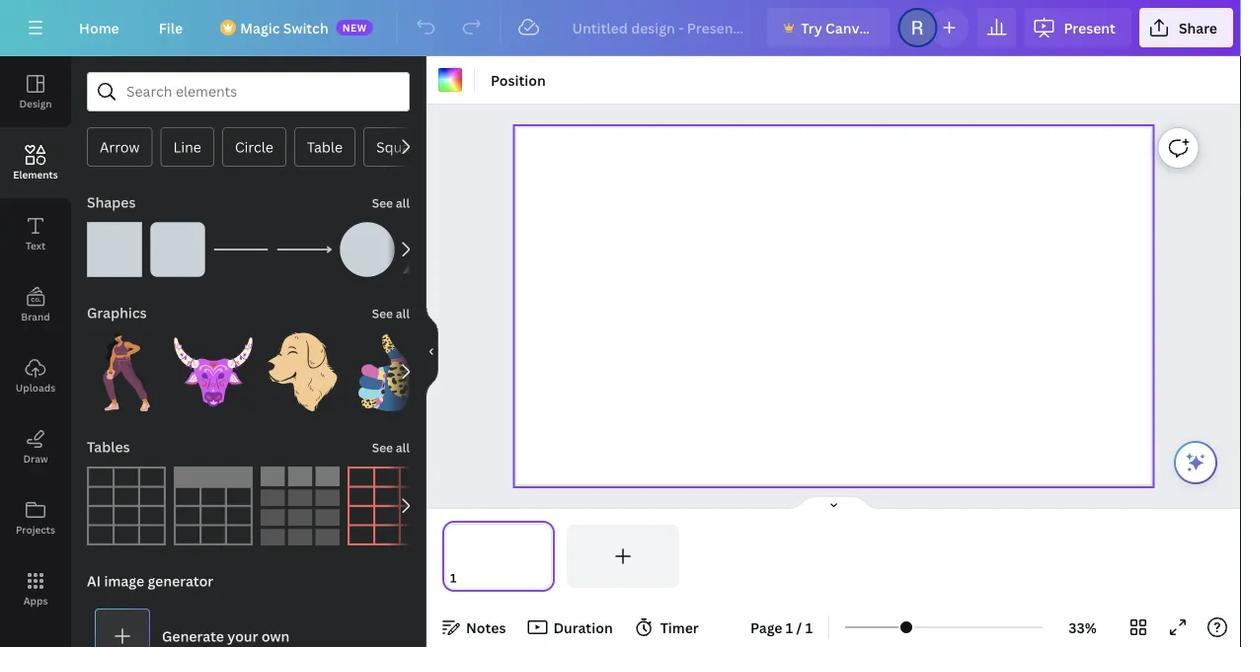 Task type: vqa. For each thing, say whether or not it's contained in the screenshot.
bottom See all
yes



Task type: describe. For each thing, give the bounding box(es) containing it.
home
[[79, 18, 119, 37]]

see for tables
[[372, 440, 393, 456]]

rounded square image
[[150, 222, 205, 278]]

woman with kettlebell illustration image
[[87, 333, 166, 412]]

1 add this line to the canvas image from the left
[[213, 222, 269, 278]]

projects
[[16, 523, 55, 537]]

#ffffff image
[[439, 68, 462, 92]]

duration
[[554, 619, 613, 638]]

arrow
[[100, 138, 140, 157]]

generate
[[162, 628, 224, 646]]

see all for graphics
[[372, 306, 410, 322]]

see all button for shapes
[[370, 183, 412, 222]]

hide pages image
[[787, 496, 882, 512]]

new
[[342, 21, 367, 34]]

side panel tab list
[[0, 56, 71, 625]]

text
[[26, 239, 46, 252]]

projects button
[[0, 483, 71, 554]]

main menu bar
[[0, 0, 1242, 56]]

try canva pro
[[801, 18, 894, 37]]

position button
[[483, 64, 554, 96]]

canva assistant image
[[1184, 451, 1208, 475]]

all for tables
[[396, 440, 410, 456]]

triangle up image
[[403, 222, 458, 278]]

uploads
[[16, 381, 55, 395]]

detailed colorful year of the ox floral bull head image
[[174, 333, 253, 412]]

arrow button
[[87, 127, 153, 167]]

circle
[[235, 138, 274, 157]]

see all for tables
[[372, 440, 410, 456]]

group left wild pattern like hand gesture image
[[261, 321, 340, 412]]

square button
[[364, 127, 436, 167]]

home link
[[63, 8, 135, 47]]

elements button
[[0, 127, 71, 199]]

3 add this table to the canvas image from the left
[[261, 467, 340, 546]]

own
[[262, 628, 290, 646]]

try canva pro button
[[768, 8, 894, 47]]

square
[[376, 138, 423, 157]]

square image
[[87, 222, 142, 278]]

ai image generator
[[87, 572, 214, 591]]

graphics button
[[85, 293, 149, 333]]

33% button
[[1051, 612, 1115, 644]]

wild pattern like hand gesture image
[[348, 333, 427, 412]]

file button
[[143, 8, 199, 47]]

ai
[[87, 572, 101, 591]]

try
[[801, 18, 822, 37]]

page 1 image
[[443, 525, 555, 589]]

graphics
[[87, 304, 147, 322]]

group right 'square' image
[[150, 210, 205, 278]]

brand
[[21, 310, 50, 323]]

see for shapes
[[372, 195, 393, 211]]

design
[[19, 97, 52, 110]]

timer
[[660, 619, 699, 638]]

1 1 from the left
[[786, 619, 793, 638]]

see all button for tables
[[370, 428, 412, 467]]

see for graphics
[[372, 306, 393, 322]]

duration button
[[522, 612, 621, 644]]

canva
[[826, 18, 868, 37]]

see all button for graphics
[[370, 293, 412, 333]]

hand drawn dog image
[[261, 333, 340, 412]]

file
[[159, 18, 183, 37]]

switch
[[283, 18, 329, 37]]



Task type: locate. For each thing, give the bounding box(es) containing it.
table button
[[294, 127, 356, 167]]

text button
[[0, 199, 71, 270]]

Design title text field
[[557, 8, 760, 47]]

add this table to the canvas image
[[87, 467, 166, 546], [174, 467, 253, 546], [261, 467, 340, 546], [348, 467, 427, 546]]

page 1 / 1
[[751, 619, 813, 638]]

timer button
[[629, 612, 707, 644]]

all down wild pattern like hand gesture image
[[396, 440, 410, 456]]

2 see from the top
[[372, 306, 393, 322]]

see up white circle shape image
[[372, 195, 393, 211]]

see all up white circle shape image
[[372, 195, 410, 211]]

1 see all button from the top
[[370, 183, 412, 222]]

see
[[372, 195, 393, 211], [372, 306, 393, 322], [372, 440, 393, 456]]

generate your own
[[162, 628, 290, 646]]

2 vertical spatial see all button
[[370, 428, 412, 467]]

all up triangle up image
[[396, 195, 410, 211]]

1 vertical spatial see all
[[372, 306, 410, 322]]

2 vertical spatial see all
[[372, 440, 410, 456]]

position
[[491, 71, 546, 89]]

2 add this line to the canvas image from the left
[[277, 222, 332, 278]]

3 see from the top
[[372, 440, 393, 456]]

see all button down square
[[370, 183, 412, 222]]

0 vertical spatial see
[[372, 195, 393, 211]]

1 add this table to the canvas image from the left
[[87, 467, 166, 546]]

1 horizontal spatial 1
[[806, 619, 813, 638]]

0 vertical spatial all
[[396, 195, 410, 211]]

all
[[396, 195, 410, 211], [396, 306, 410, 322], [396, 440, 410, 456]]

line
[[173, 138, 201, 157]]

1 see from the top
[[372, 195, 393, 211]]

shapes button
[[85, 183, 138, 222]]

add this line to the canvas image
[[213, 222, 269, 278], [277, 222, 332, 278]]

hide image
[[426, 305, 439, 400]]

see down wild pattern like hand gesture image
[[372, 440, 393, 456]]

see all button
[[370, 183, 412, 222], [370, 293, 412, 333], [370, 428, 412, 467]]

white circle shape image
[[340, 222, 395, 278]]

uploads button
[[0, 341, 71, 412]]

1 all from the top
[[396, 195, 410, 211]]

33%
[[1069, 619, 1097, 638]]

see all for shapes
[[372, 195, 410, 211]]

2 see all button from the top
[[370, 293, 412, 333]]

0 vertical spatial see all button
[[370, 183, 412, 222]]

group left the rounded square image
[[87, 210, 142, 278]]

pro
[[871, 18, 894, 37]]

elements
[[13, 168, 58, 181]]

see all down wild pattern like hand gesture image
[[372, 440, 410, 456]]

1
[[786, 619, 793, 638], [806, 619, 813, 638]]

line button
[[160, 127, 214, 167]]

2 vertical spatial see
[[372, 440, 393, 456]]

present
[[1064, 18, 1116, 37]]

see all button left hide image
[[370, 293, 412, 333]]

group right hand drawn dog image
[[348, 333, 427, 412]]

1 vertical spatial see all button
[[370, 293, 412, 333]]

magic
[[240, 18, 280, 37]]

tables button
[[85, 428, 132, 467]]

magic switch
[[240, 18, 329, 37]]

3 see all button from the top
[[370, 428, 412, 467]]

0 horizontal spatial 1
[[786, 619, 793, 638]]

notes button
[[435, 612, 514, 644]]

circle button
[[222, 127, 286, 167]]

1 horizontal spatial add this line to the canvas image
[[277, 222, 332, 278]]

group right woman with kettlebell illustration image
[[174, 321, 253, 412]]

share
[[1179, 18, 1218, 37]]

add this line to the canvas image left white circle shape image
[[277, 222, 332, 278]]

2 see all from the top
[[372, 306, 410, 322]]

share button
[[1140, 8, 1234, 47]]

see all button down wild pattern like hand gesture image
[[370, 428, 412, 467]]

3 all from the top
[[396, 440, 410, 456]]

apps
[[23, 595, 48, 608]]

group up tables
[[87, 321, 166, 412]]

draw button
[[0, 412, 71, 483]]

design button
[[0, 56, 71, 127]]

generator
[[148, 572, 214, 591]]

see all left hide image
[[372, 306, 410, 322]]

apps button
[[0, 554, 71, 625]]

2 vertical spatial all
[[396, 440, 410, 456]]

Search elements search field
[[126, 73, 370, 111]]

1 right /
[[806, 619, 813, 638]]

tables
[[87, 438, 130, 457]]

image
[[104, 572, 144, 591]]

table
[[307, 138, 343, 157]]

group
[[87, 210, 142, 278], [150, 210, 205, 278], [340, 210, 395, 278], [87, 321, 166, 412], [174, 321, 253, 412], [261, 321, 340, 412], [348, 333, 427, 412]]

/
[[797, 619, 802, 638]]

1 vertical spatial all
[[396, 306, 410, 322]]

add this line to the canvas image right the rounded square image
[[213, 222, 269, 278]]

0 horizontal spatial add this line to the canvas image
[[213, 222, 269, 278]]

page
[[751, 619, 783, 638]]

group left triangle up image
[[340, 210, 395, 278]]

see up wild pattern like hand gesture image
[[372, 306, 393, 322]]

1 see all from the top
[[372, 195, 410, 211]]

2 add this table to the canvas image from the left
[[174, 467, 253, 546]]

Page title text field
[[465, 569, 473, 589]]

0 vertical spatial see all
[[372, 195, 410, 211]]

brand button
[[0, 270, 71, 341]]

2 all from the top
[[396, 306, 410, 322]]

draw
[[23, 452, 48, 466]]

your
[[227, 628, 258, 646]]

see all
[[372, 195, 410, 211], [372, 306, 410, 322], [372, 440, 410, 456]]

notes
[[466, 619, 506, 638]]

4 add this table to the canvas image from the left
[[348, 467, 427, 546]]

1 vertical spatial see
[[372, 306, 393, 322]]

present button
[[1025, 8, 1132, 47]]

all for shapes
[[396, 195, 410, 211]]

3 see all from the top
[[372, 440, 410, 456]]

1 left /
[[786, 619, 793, 638]]

all for graphics
[[396, 306, 410, 322]]

2 1 from the left
[[806, 619, 813, 638]]

shapes
[[87, 193, 136, 212]]

all left hide image
[[396, 306, 410, 322]]



